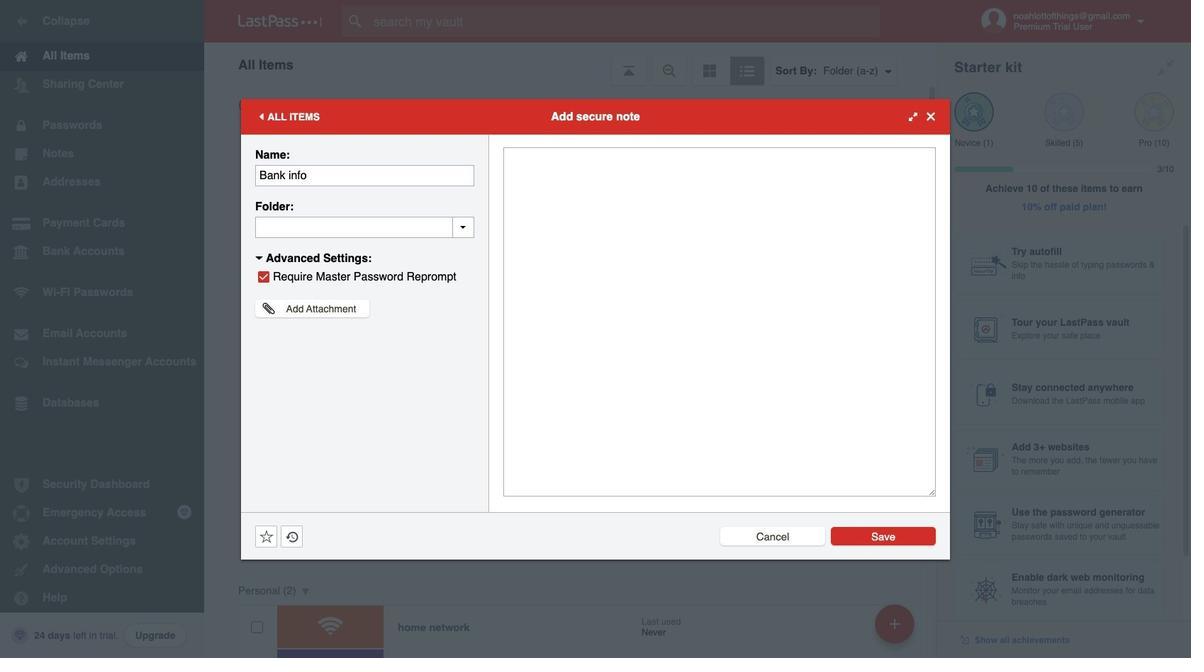 Task type: locate. For each thing, give the bounding box(es) containing it.
main navigation navigation
[[0, 0, 204, 659]]

None text field
[[255, 165, 474, 186], [255, 217, 474, 238], [255, 165, 474, 186], [255, 217, 474, 238]]

dialog
[[241, 99, 950, 560]]

None text field
[[504, 147, 936, 497]]



Task type: describe. For each thing, give the bounding box(es) containing it.
lastpass image
[[238, 15, 322, 28]]

new item image
[[890, 619, 900, 629]]

search my vault text field
[[342, 6, 908, 37]]

vault options navigation
[[204, 43, 938, 85]]

Search search field
[[342, 6, 908, 37]]

new item navigation
[[870, 601, 923, 659]]



